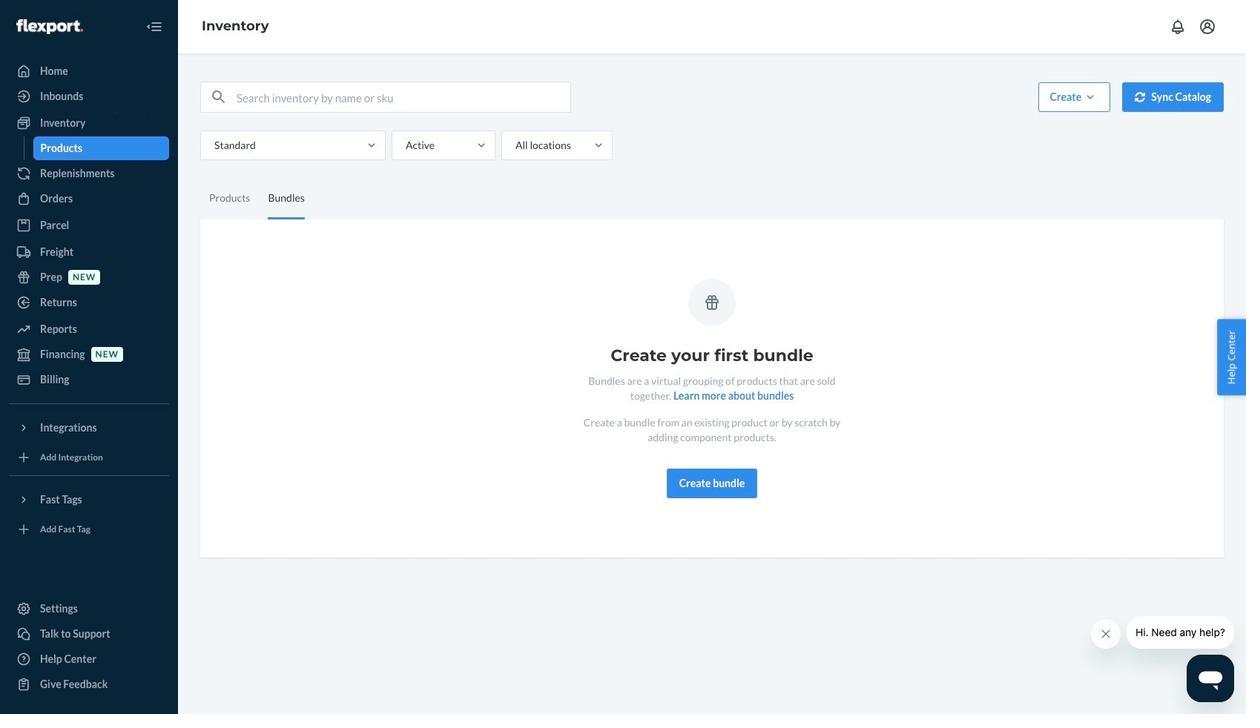 Task type: vqa. For each thing, say whether or not it's contained in the screenshot.
OPEN NOTIFICATIONS image
yes



Task type: describe. For each thing, give the bounding box(es) containing it.
Search inventory by name or sku text field
[[237, 82, 570, 112]]

open notifications image
[[1169, 18, 1187, 36]]

open account menu image
[[1199, 18, 1216, 36]]



Task type: locate. For each thing, give the bounding box(es) containing it.
close navigation image
[[145, 18, 163, 36]]

flexport logo image
[[16, 19, 83, 34]]

sync alt image
[[1135, 92, 1145, 102]]



